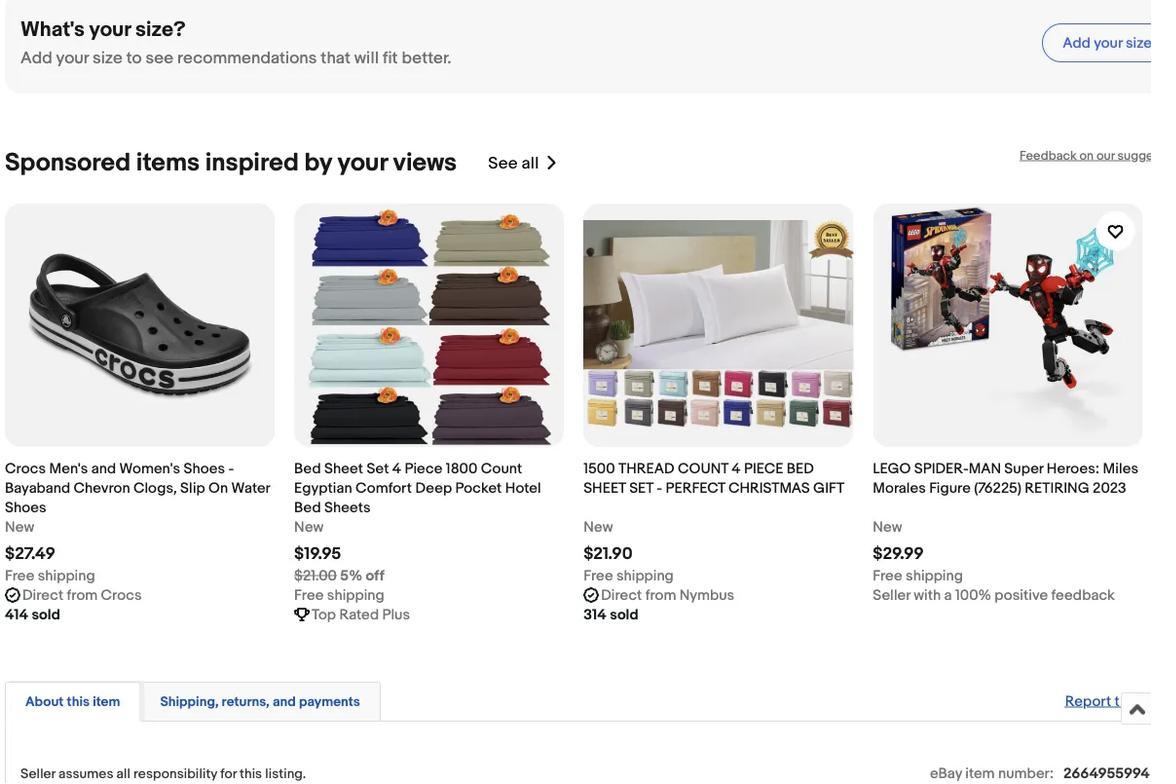 Task type: locate. For each thing, give the bounding box(es) containing it.
direct up 414 sold 'text box'
[[22, 587, 63, 604]]

direct
[[22, 587, 63, 604], [601, 587, 643, 604]]

1 horizontal spatial and
[[273, 694, 296, 711]]

new text field for $19.95
[[294, 518, 324, 537]]

$27.49 text field
[[5, 544, 55, 565]]

1 vertical spatial and
[[273, 694, 296, 711]]

new $21.90 free shipping
[[584, 519, 674, 585]]

and inside crocs men's and women's shoes - bayaband chevron clogs, slip on water shoes new $27.49 free shipping
[[91, 460, 116, 478]]

tab list containing about this item
[[5, 678, 1152, 722]]

2 horizontal spatial free shipping text field
[[873, 566, 964, 586]]

Direct from Crocs text field
[[22, 586, 142, 605]]

direct inside "text box"
[[601, 587, 643, 604]]

bed down egyptian on the bottom left
[[294, 499, 321, 517]]

see
[[488, 153, 518, 174]]

2 sold from the left
[[610, 606, 639, 624]]

hotel
[[505, 480, 541, 497]]

free down $21.90 text field
[[584, 567, 614, 585]]

size?
[[136, 17, 186, 42]]

4
[[393, 460, 402, 478], [732, 460, 741, 478]]

and for crocs men's and women's shoes - bayaband chevron clogs, slip on water shoes new $27.49 free shipping
[[91, 460, 116, 478]]

size
[[1126, 34, 1152, 52], [93, 48, 123, 69]]

free down $29.99
[[873, 567, 903, 585]]

4 inside "1500 thread count 4 piece bed sheet set - perfect christmas gift"
[[732, 460, 741, 478]]

this left ite
[[1115, 693, 1140, 711]]

0 vertical spatial crocs
[[5, 460, 46, 478]]

from
[[67, 587, 98, 604], [646, 587, 677, 604]]

and for shipping, returns, and payments
[[273, 694, 296, 711]]

and
[[91, 460, 116, 478], [273, 694, 296, 711]]

3 new from the left
[[584, 519, 613, 536]]

1 direct from the left
[[22, 587, 63, 604]]

0 horizontal spatial this
[[67, 694, 90, 711]]

2 from from the left
[[646, 587, 677, 604]]

shipping inside bed sheet set 4 piece 1800 count egyptian comfort deep pocket hotel bed sheets new $19.95 $21.00 5% off free shipping
[[327, 587, 385, 604]]

- up water
[[228, 460, 234, 478]]

on
[[1080, 148, 1094, 163]]

2 direct from the left
[[601, 587, 643, 604]]

see
[[146, 48, 174, 69]]

all
[[522, 153, 539, 174], [117, 766, 131, 783]]

free shipping text field down the 5%
[[294, 586, 385, 605]]

gift
[[814, 480, 845, 497]]

Add your size to see recommendations that will fit better. text field
[[20, 48, 452, 69]]

new text field up $21.90 text field
[[584, 518, 613, 537]]

morales
[[873, 480, 927, 497]]

sheet
[[584, 480, 626, 497]]

1 bed from the top
[[294, 460, 321, 478]]

previous price $21.00 5% off text field
[[294, 566, 385, 586]]

1 horizontal spatial -
[[657, 480, 663, 497]]

free down $21.00
[[294, 587, 324, 604]]

count
[[481, 460, 522, 478]]

new text field for $21.90
[[584, 518, 613, 537]]

1 vertical spatial shoes
[[5, 499, 46, 517]]

0 horizontal spatial free shipping text field
[[5, 566, 95, 586]]

New text field
[[5, 518, 34, 537], [873, 518, 903, 537]]

your
[[89, 17, 131, 42], [1095, 34, 1123, 52], [56, 48, 89, 69], [338, 148, 388, 178]]

bed sheet set 4 piece 1800 count egyptian comfort deep pocket hotel bed sheets new $19.95 $21.00 5% off free shipping
[[294, 460, 541, 604]]

4 for bed sheet set 4 piece 1800 count egyptian comfort deep pocket hotel bed sheets new $19.95 $21.00 5% off free shipping
[[393, 460, 402, 478]]

sold right 314
[[610, 606, 639, 624]]

add inside button
[[1063, 34, 1091, 52]]

0 horizontal spatial new text field
[[5, 518, 34, 537]]

and up chevron
[[91, 460, 116, 478]]

clogs,
[[133, 480, 177, 497]]

better.
[[402, 48, 452, 69]]

item right ebay
[[966, 765, 996, 783]]

1 horizontal spatial new text field
[[873, 518, 903, 537]]

0 horizontal spatial direct
[[22, 587, 63, 604]]

payments
[[299, 694, 360, 711]]

shoes
[[184, 460, 225, 478], [5, 499, 46, 517]]

shipping inside crocs men's and women's shoes - bayaband chevron clogs, slip on water shoes new $27.49 free shipping
[[38, 567, 95, 585]]

our
[[1097, 148, 1116, 163]]

$19.95 text field
[[294, 544, 342, 565]]

sold for $27.49
[[32, 606, 60, 624]]

1 horizontal spatial from
[[646, 587, 677, 604]]

sold inside 'text box'
[[32, 606, 60, 624]]

2 bed from the top
[[294, 499, 321, 517]]

ebay
[[931, 765, 963, 783]]

all right see
[[522, 153, 539, 174]]

1 horizontal spatial item
[[966, 765, 996, 783]]

0 horizontal spatial add
[[20, 48, 52, 69]]

1 vertical spatial bed
[[294, 499, 321, 517]]

2 new text field from the left
[[584, 518, 613, 537]]

1 horizontal spatial sold
[[610, 606, 639, 624]]

new up $29.99
[[873, 519, 903, 536]]

1 horizontal spatial all
[[522, 153, 539, 174]]

sold inside 'text field'
[[610, 606, 639, 624]]

bed up egyptian on the bottom left
[[294, 460, 321, 478]]

size inside 'what's your size? add your size to see recommendations that will fit better.'
[[93, 48, 123, 69]]

shipping
[[38, 567, 95, 585], [617, 567, 674, 585], [906, 567, 964, 585], [327, 587, 385, 604]]

crocs up bayaband
[[5, 460, 46, 478]]

this for about
[[67, 694, 90, 711]]

piece
[[745, 460, 784, 478]]

item right about
[[93, 694, 120, 711]]

from inside "text box"
[[646, 587, 677, 604]]

1 horizontal spatial crocs
[[101, 587, 142, 604]]

0 horizontal spatial -
[[228, 460, 234, 478]]

will
[[354, 48, 379, 69]]

new up $27.49
[[5, 519, 34, 536]]

all right assumes
[[117, 766, 131, 783]]

1 vertical spatial seller
[[20, 766, 55, 783]]

a
[[945, 587, 953, 604]]

0 horizontal spatial from
[[67, 587, 98, 604]]

add inside 'what's your size? add your size to see recommendations that will fit better.'
[[20, 48, 52, 69]]

shoes up slip
[[184, 460, 225, 478]]

crocs
[[5, 460, 46, 478], [101, 587, 142, 604]]

free down $27.49
[[5, 567, 35, 585]]

1 horizontal spatial seller
[[873, 587, 911, 604]]

4 inside bed sheet set 4 piece 1800 count egyptian comfort deep pocket hotel bed sheets new $19.95 $21.00 5% off free shipping
[[393, 460, 402, 478]]

sold right 414
[[32, 606, 60, 624]]

new text field up $19.95 text box
[[294, 518, 324, 537]]

and inside button
[[273, 694, 296, 711]]

crocs down crocs men's and women's shoes - bayaband chevron clogs, slip on water shoes new $27.49 free shipping
[[101, 587, 142, 604]]

this inside button
[[67, 694, 90, 711]]

new text field up $27.49
[[5, 518, 34, 537]]

sold
[[32, 606, 60, 624], [610, 606, 639, 624]]

shipping, returns, and payments button
[[160, 693, 360, 711]]

0 horizontal spatial item
[[93, 694, 120, 711]]

this right for
[[240, 766, 262, 783]]

and right returns,
[[273, 694, 296, 711]]

report this ite
[[1066, 693, 1152, 711]]

that
[[321, 48, 351, 69]]

0 horizontal spatial new text field
[[294, 518, 324, 537]]

2 new text field from the left
[[873, 518, 903, 537]]

0 horizontal spatial shoes
[[5, 499, 46, 517]]

see all
[[488, 153, 539, 174]]

egyptian
[[294, 480, 352, 497]]

direct down free shipping text box
[[601, 587, 643, 604]]

2 horizontal spatial this
[[1115, 693, 1140, 711]]

direct inside text box
[[22, 587, 63, 604]]

seller left with
[[873, 587, 911, 604]]

new text field up $29.99
[[873, 518, 903, 537]]

1 4 from the left
[[393, 460, 402, 478]]

seller left assumes
[[20, 766, 55, 783]]

free shipping text field up with
[[873, 566, 964, 586]]

1 horizontal spatial 4
[[732, 460, 741, 478]]

414
[[5, 606, 28, 624]]

feedback
[[1020, 148, 1077, 163]]

shipping up 'rated'
[[327, 587, 385, 604]]

1 new text field from the left
[[294, 518, 324, 537]]

views
[[393, 148, 457, 178]]

feedback
[[1052, 587, 1116, 604]]

report
[[1066, 693, 1112, 711]]

positive
[[995, 587, 1049, 604]]

shipping inside new $29.99 free shipping seller with a 100% positive feedback
[[906, 567, 964, 585]]

0 vertical spatial -
[[228, 460, 234, 478]]

shipping up with
[[906, 567, 964, 585]]

0 horizontal spatial and
[[91, 460, 116, 478]]

shipping up the direct from crocs text box
[[38, 567, 95, 585]]

1 horizontal spatial size
[[1126, 34, 1152, 52]]

from inside text box
[[67, 587, 98, 604]]

$29.99 text field
[[873, 544, 925, 565]]

4 left the piece
[[732, 460, 741, 478]]

0 vertical spatial bed
[[294, 460, 321, 478]]

free
[[5, 567, 35, 585], [584, 567, 614, 585], [873, 567, 903, 585], [294, 587, 324, 604]]

5%
[[340, 567, 363, 585]]

figure
[[930, 480, 971, 497]]

1 horizontal spatial direct
[[601, 587, 643, 604]]

tab list
[[5, 678, 1152, 722]]

add your size button
[[1043, 24, 1152, 62]]

0 vertical spatial shoes
[[184, 460, 225, 478]]

from for $27.49
[[67, 587, 98, 604]]

new
[[5, 519, 34, 536], [294, 519, 324, 536], [584, 519, 613, 536], [873, 519, 903, 536]]

100%
[[956, 587, 992, 604]]

1 from from the left
[[67, 587, 98, 604]]

1 new from the left
[[5, 519, 34, 536]]

New text field
[[294, 518, 324, 537], [584, 518, 613, 537]]

Top Rated Plus text field
[[312, 605, 410, 625]]

0 horizontal spatial size
[[93, 48, 123, 69]]

1 horizontal spatial add
[[1063, 34, 1091, 52]]

(76225)
[[975, 480, 1022, 497]]

Free shipping text field
[[5, 566, 95, 586], [873, 566, 964, 586], [294, 586, 385, 605]]

4 for 1500 thread count 4 piece bed sheet set - perfect christmas gift
[[732, 460, 741, 478]]

0 vertical spatial item
[[93, 694, 120, 711]]

0 horizontal spatial sold
[[32, 606, 60, 624]]

free shipping text field down $27.49
[[5, 566, 95, 586]]

new up $21.90 text field
[[584, 519, 613, 536]]

1500
[[584, 460, 615, 478]]

shipping up direct from nymbus "text box"
[[617, 567, 674, 585]]

1 vertical spatial all
[[117, 766, 131, 783]]

0 vertical spatial and
[[91, 460, 116, 478]]

- right set
[[657, 480, 663, 497]]

1 new text field from the left
[[5, 518, 34, 537]]

new up $19.95 text box
[[294, 519, 324, 536]]

2 4 from the left
[[732, 460, 741, 478]]

retiring
[[1025, 480, 1090, 497]]

christmas
[[729, 480, 811, 497]]

size inside add your size button
[[1126, 34, 1152, 52]]

0 vertical spatial seller
[[873, 587, 911, 604]]

0 horizontal spatial 4
[[393, 460, 402, 478]]

1 sold from the left
[[32, 606, 60, 624]]

$21.90 text field
[[584, 544, 633, 565]]

ite
[[1143, 693, 1152, 711]]

1 vertical spatial -
[[657, 480, 663, 497]]

- inside crocs men's and women's shoes - bayaband chevron clogs, slip on water shoes new $27.49 free shipping
[[228, 460, 234, 478]]

about this item
[[25, 694, 120, 711]]

1 vertical spatial crocs
[[101, 587, 142, 604]]

bed
[[294, 460, 321, 478], [294, 499, 321, 517]]

this right about
[[67, 694, 90, 711]]

crocs men's and women's shoes - bayaband chevron clogs, slip on water shoes new $27.49 free shipping
[[5, 460, 270, 585]]

4 new from the left
[[873, 519, 903, 536]]

listing.
[[265, 766, 306, 783]]

count
[[678, 460, 729, 478]]

-
[[228, 460, 234, 478], [657, 480, 663, 497]]

sold for $21.90
[[610, 606, 639, 624]]

4 right set at the left of page
[[393, 460, 402, 478]]

chevron
[[74, 480, 130, 497]]

shoes down bayaband
[[5, 499, 46, 517]]

add
[[1063, 34, 1091, 52], [20, 48, 52, 69]]

shipping,
[[160, 694, 219, 711]]

2 new from the left
[[294, 519, 324, 536]]

1 horizontal spatial new text field
[[584, 518, 613, 537]]

report this ite link
[[1056, 683, 1152, 720]]

0 horizontal spatial crocs
[[5, 460, 46, 478]]



Task type: vqa. For each thing, say whether or not it's contained in the screenshot.
"1500"
yes



Task type: describe. For each thing, give the bounding box(es) containing it.
thread
[[619, 460, 675, 478]]

shipping inside new $21.90 free shipping
[[617, 567, 674, 585]]

from for $21.90
[[646, 587, 677, 604]]

to
[[126, 48, 142, 69]]

414 sold
[[5, 606, 60, 624]]

1800
[[446, 460, 478, 478]]

number:
[[999, 765, 1054, 783]]

new inside new $21.90 free shipping
[[584, 519, 613, 536]]

sponsored
[[5, 148, 131, 178]]

sponsored items inspired by your views
[[5, 148, 457, 178]]

on
[[209, 480, 228, 497]]

lego spider-man super heroes: miles morales figure (76225) retiring 2023
[[873, 460, 1139, 497]]

direct for $27.49
[[22, 587, 63, 604]]

new text field for $29.99
[[873, 518, 903, 537]]

men's
[[49, 460, 88, 478]]

1 horizontal spatial shoes
[[184, 460, 225, 478]]

1 horizontal spatial free shipping text field
[[294, 586, 385, 605]]

fit
[[383, 48, 398, 69]]

feedback on our sugge link
[[1020, 148, 1152, 163]]

set
[[630, 480, 654, 497]]

for
[[220, 766, 237, 783]]

free inside crocs men's and women's shoes - bayaband chevron clogs, slip on water shoes new $27.49 free shipping
[[5, 567, 35, 585]]

new text field for $27.49
[[5, 518, 34, 537]]

by
[[305, 148, 332, 178]]

deep
[[416, 480, 452, 497]]

See all text field
[[488, 153, 539, 174]]

bed
[[787, 460, 815, 478]]

new $29.99 free shipping seller with a 100% positive feedback
[[873, 519, 1116, 604]]

items
[[136, 148, 200, 178]]

crocs inside crocs men's and women's shoes - bayaband chevron clogs, slip on water shoes new $27.49 free shipping
[[5, 460, 46, 478]]

$19.95
[[294, 544, 342, 565]]

piece
[[405, 460, 443, 478]]

heroes:
[[1047, 460, 1100, 478]]

add your size
[[1063, 34, 1152, 52]]

$29.99
[[873, 544, 925, 565]]

man
[[969, 460, 1002, 478]]

about this item button
[[25, 693, 120, 711]]

set
[[367, 460, 389, 478]]

feedback on our sugge
[[1020, 148, 1152, 163]]

seller inside new $29.99 free shipping seller with a 100% positive feedback
[[873, 587, 911, 604]]

free shipping text field for $29.99
[[873, 566, 964, 586]]

Direct from Nymbus text field
[[601, 586, 735, 605]]

super
[[1005, 460, 1044, 478]]

free inside bed sheet set 4 piece 1800 count egyptian comfort deep pocket hotel bed sheets new $19.95 $21.00 5% off free shipping
[[294, 587, 324, 604]]

bayaband
[[5, 480, 70, 497]]

lego
[[873, 460, 912, 478]]

your inside button
[[1095, 34, 1123, 52]]

responsibility
[[134, 766, 217, 783]]

returns,
[[222, 694, 270, 711]]

0 horizontal spatial seller
[[20, 766, 55, 783]]

sheet
[[325, 460, 364, 478]]

Free shipping text field
[[584, 566, 674, 586]]

2023
[[1093, 480, 1127, 497]]

spider-
[[915, 460, 969, 478]]

26649559948
[[1064, 765, 1152, 783]]

nymbus
[[680, 587, 735, 604]]

off
[[366, 567, 385, 585]]

0 horizontal spatial all
[[117, 766, 131, 783]]

1 vertical spatial item
[[966, 765, 996, 783]]

perfect
[[666, 480, 726, 497]]

about
[[25, 694, 64, 711]]

seller assumes all responsibility for this listing.
[[20, 766, 306, 783]]

free shipping text field for $27.49
[[5, 566, 95, 586]]

water
[[231, 480, 270, 497]]

pocket
[[456, 480, 502, 497]]

direct from crocs
[[22, 587, 142, 604]]

new inside bed sheet set 4 piece 1800 count egyptian comfort deep pocket hotel bed sheets new $19.95 $21.00 5% off free shipping
[[294, 519, 324, 536]]

direct for $21.90
[[601, 587, 643, 604]]

recommendations
[[177, 48, 317, 69]]

1500 thread count 4 piece bed sheet set - perfect christmas gift
[[584, 460, 845, 497]]

1 horizontal spatial this
[[240, 766, 262, 783]]

miles
[[1104, 460, 1139, 478]]

item inside button
[[93, 694, 120, 711]]

crocs inside text box
[[101, 587, 142, 604]]

sheets
[[325, 499, 371, 517]]

free inside new $21.90 free shipping
[[584, 567, 614, 585]]

new inside new $29.99 free shipping seller with a 100% positive feedback
[[873, 519, 903, 536]]

inspired
[[205, 148, 299, 178]]

$27.49
[[5, 544, 55, 565]]

$21.00
[[294, 567, 337, 585]]

comfort
[[356, 480, 412, 497]]

direct from nymbus
[[601, 587, 735, 604]]

this for report
[[1115, 693, 1140, 711]]

plus
[[383, 606, 410, 624]]

rated
[[340, 606, 379, 624]]

see all link
[[488, 148, 559, 178]]

what's your size? add your size to see recommendations that will fit better.
[[20, 17, 452, 69]]

free inside new $29.99 free shipping seller with a 100% positive feedback
[[873, 567, 903, 585]]

ebay item number: 26649559948
[[931, 765, 1152, 783]]

new inside crocs men's and women's shoes - bayaband chevron clogs, slip on water shoes new $27.49 free shipping
[[5, 519, 34, 536]]

314
[[584, 606, 607, 624]]

assumes
[[58, 766, 114, 783]]

top
[[312, 606, 336, 624]]

top rated plus
[[312, 606, 410, 624]]

414 sold text field
[[5, 605, 60, 625]]

314 sold text field
[[584, 605, 639, 625]]

Seller with a 100% positive feedback text field
[[873, 586, 1116, 605]]

0 vertical spatial all
[[522, 153, 539, 174]]

- inside "1500 thread count 4 piece bed sheet set - perfect christmas gift"
[[657, 480, 663, 497]]

with
[[914, 587, 942, 604]]

314 sold
[[584, 606, 639, 624]]



